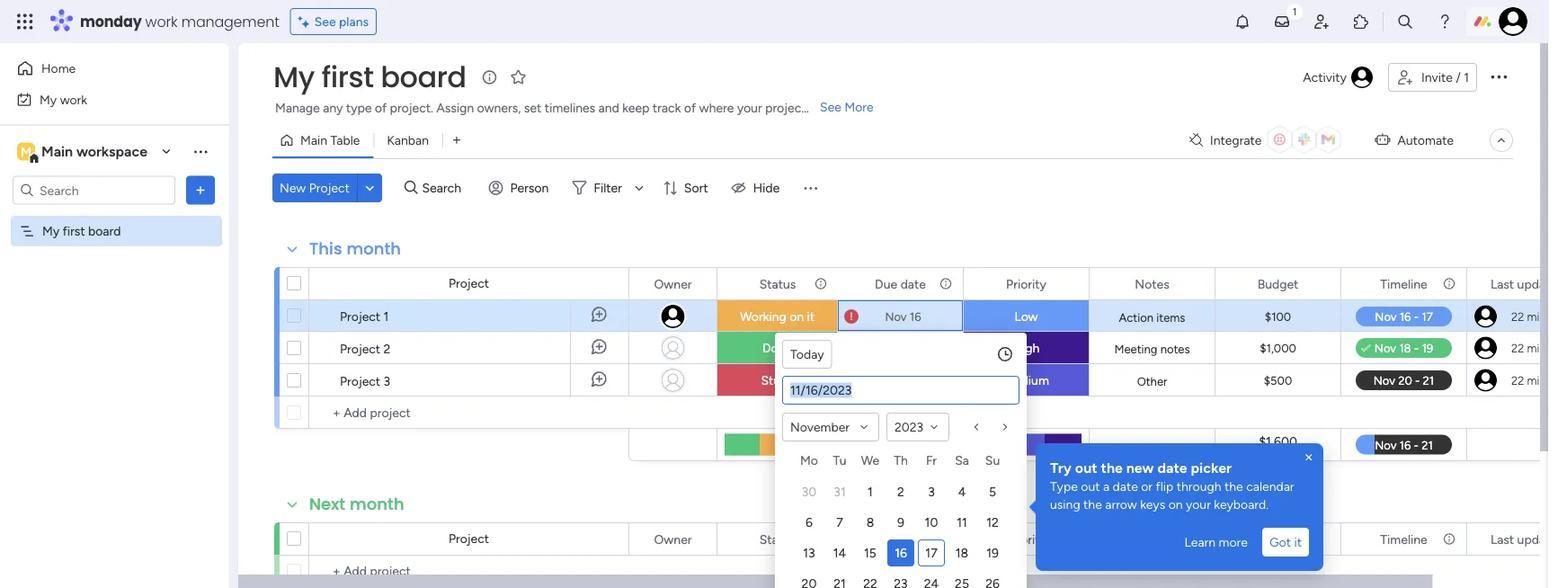 Task type: locate. For each thing, give the bounding box(es) containing it.
it
[[807, 309, 815, 324], [1294, 535, 1302, 550]]

1 horizontal spatial column information image
[[939, 276, 953, 291]]

1 horizontal spatial first
[[322, 57, 374, 97]]

2 vertical spatial minu
[[1527, 373, 1549, 388]]

out
[[1075, 459, 1098, 476], [1081, 479, 1100, 494]]

Due date field
[[871, 274, 931, 294], [871, 529, 931, 549]]

1 priority from the top
[[1006, 276, 1047, 291]]

status field up working on it on the bottom
[[755, 274, 801, 294]]

0 vertical spatial board
[[381, 57, 466, 97]]

1 vertical spatial due date
[[875, 531, 926, 547]]

18 left 19
[[956, 545, 969, 561]]

7
[[836, 515, 843, 530]]

grid containing mo
[[794, 450, 1008, 588]]

3 22 from the top
[[1512, 373, 1524, 388]]

1 vertical spatial see
[[820, 99, 842, 115]]

1 minu from the top
[[1527, 309, 1549, 324]]

1 horizontal spatial work
[[145, 11, 178, 31]]

previous image
[[969, 420, 984, 434]]

month right next on the left bottom of page
[[350, 493, 404, 516]]

column information image for status
[[814, 276, 828, 291]]

1 updat from the top
[[1517, 276, 1549, 291]]

0 vertical spatial last
[[1491, 276, 1514, 291]]

first down search in workspace field
[[63, 223, 85, 239]]

Budget field
[[1253, 274, 1303, 294], [1253, 529, 1303, 549]]

0 vertical spatial first
[[322, 57, 374, 97]]

1 vertical spatial options image
[[192, 181, 210, 199]]

0 vertical spatial my first board
[[273, 57, 466, 97]]

status left the 13
[[760, 531, 796, 547]]

main for main table
[[300, 133, 327, 148]]

main inside workspace selection element
[[41, 143, 73, 160]]

status
[[760, 276, 796, 291], [760, 531, 796, 547]]

month for this month
[[347, 237, 401, 260]]

2 22 minu from the top
[[1512, 341, 1549, 355]]

0 vertical spatial nov
[[885, 309, 907, 324]]

Timeline field
[[1376, 274, 1432, 294], [1376, 529, 1432, 549]]

th
[[894, 453, 908, 468]]

last updat for second last updat field from the top
[[1491, 531, 1549, 547]]

see left plans
[[314, 14, 336, 29]]

1 timeline from the top
[[1381, 276, 1428, 291]]

3 down "friday" element
[[928, 484, 935, 499]]

1 vertical spatial 22 minu
[[1512, 341, 1549, 355]]

date up nov 16
[[901, 276, 926, 291]]

0 vertical spatial due date field
[[871, 274, 931, 294]]

notes
[[1161, 342, 1190, 356]]

manage any type of project. assign owners, set timelines and keep track of where your project stands.
[[275, 100, 849, 116]]

board down search in workspace field
[[88, 223, 121, 239]]

2 last from the top
[[1491, 531, 1514, 547]]

on down flip
[[1169, 497, 1183, 512]]

1 right /
[[1464, 70, 1469, 85]]

1 vertical spatial nov
[[885, 341, 907, 355]]

22 for project 2
[[1512, 341, 1524, 355]]

0 vertical spatial updat
[[1517, 276, 1549, 291]]

see for see plans
[[314, 14, 336, 29]]

/
[[1456, 70, 1461, 85]]

nov down nov 16
[[885, 341, 907, 355]]

new
[[280, 180, 306, 196]]

1 vertical spatial my first board
[[42, 223, 121, 239]]

meeting
[[1115, 342, 1158, 356]]

Last updat field
[[1486, 274, 1549, 294], [1486, 529, 1549, 549]]

invite members image
[[1313, 13, 1331, 31]]

grid
[[794, 450, 1008, 588]]

priority right 19 button
[[1006, 531, 1047, 547]]

22 minu for 3
[[1512, 373, 1549, 388]]

person button
[[482, 174, 560, 202]]

1 vertical spatial month
[[350, 493, 404, 516]]

the up a
[[1101, 459, 1123, 476]]

2 priority field from the top
[[1002, 529, 1051, 549]]

9
[[897, 515, 905, 530]]

your right "where"
[[737, 100, 762, 116]]

1 image
[[1287, 1, 1303, 21]]

add to favorites image
[[510, 68, 527, 86]]

manage
[[275, 100, 320, 116]]

1 horizontal spatial 3
[[928, 484, 935, 499]]

nov up nov 17
[[885, 309, 907, 324]]

3 nov from the top
[[885, 373, 907, 388]]

other
[[1137, 374, 1167, 388]]

type
[[1050, 479, 1078, 494]]

date up arrow
[[1113, 479, 1138, 494]]

main inside button
[[300, 133, 327, 148]]

work right monday
[[145, 11, 178, 31]]

0 vertical spatial on
[[790, 309, 804, 324]]

15
[[864, 545, 877, 561]]

1 horizontal spatial 2
[[897, 484, 905, 499]]

17 inside button
[[926, 545, 938, 561]]

angle down image
[[366, 181, 374, 195]]

0 horizontal spatial options image
[[192, 181, 210, 199]]

the right using
[[1084, 497, 1102, 512]]

board
[[381, 57, 466, 97], [88, 223, 121, 239]]

table
[[330, 133, 360, 148]]

person
[[510, 180, 549, 196]]

19
[[987, 545, 999, 561]]

learn more button
[[1177, 528, 1255, 557]]

apps image
[[1352, 13, 1370, 31]]

activity button
[[1296, 63, 1381, 92]]

1 horizontal spatial 1
[[868, 484, 873, 499]]

Notes field
[[1131, 274, 1174, 294]]

1 vertical spatial 3
[[928, 484, 935, 499]]

1 down wednesday element
[[868, 484, 873, 499]]

your down through
[[1186, 497, 1211, 512]]

options image
[[1488, 65, 1510, 87], [192, 181, 210, 199]]

1 vertical spatial 22
[[1512, 341, 1524, 355]]

1 vertical spatial timeline
[[1381, 531, 1428, 547]]

1 vertical spatial work
[[60, 92, 87, 107]]

1 vertical spatial owner field
[[650, 529, 696, 549]]

0 horizontal spatial 1
[[384, 308, 389, 324]]

tuesday element
[[825, 450, 855, 477]]

date up flip
[[1158, 459, 1188, 476]]

2 vertical spatial 22
[[1512, 373, 1524, 388]]

set
[[524, 100, 542, 116]]

+ Add project text field
[[318, 560, 620, 582]]

it right got
[[1294, 535, 1302, 550]]

see
[[314, 14, 336, 29], [820, 99, 842, 115]]

last
[[1491, 276, 1514, 291], [1491, 531, 1514, 547]]

through
[[1177, 479, 1222, 494]]

0 horizontal spatial it
[[807, 309, 815, 324]]

1 timeline field from the top
[[1376, 274, 1432, 294]]

where
[[699, 100, 734, 116]]

1 due date from the top
[[875, 276, 926, 291]]

it up today
[[807, 309, 815, 324]]

options image right /
[[1488, 65, 1510, 87]]

10
[[925, 515, 938, 530]]

17 down 10 button
[[926, 545, 938, 561]]

1 horizontal spatial my first board
[[273, 57, 466, 97]]

board inside my first board list box
[[88, 223, 121, 239]]

sort
[[684, 180, 708, 196]]

see inside button
[[314, 14, 336, 29]]

my first board
[[273, 57, 466, 97], [42, 223, 121, 239]]

1 nov from the top
[[885, 309, 907, 324]]

Owner field
[[650, 274, 696, 294], [650, 529, 696, 549]]

0 vertical spatial owner field
[[650, 274, 696, 294]]

menu image
[[801, 179, 819, 197]]

2 status field from the top
[[755, 529, 801, 549]]

2 due date field from the top
[[871, 529, 931, 549]]

18 button
[[949, 540, 976, 566]]

Date field
[[783, 377, 1019, 404]]

monday element
[[794, 450, 825, 477]]

1 horizontal spatial board
[[381, 57, 466, 97]]

first up type
[[322, 57, 374, 97]]

3 minu from the top
[[1527, 373, 1549, 388]]

month
[[347, 237, 401, 260], [350, 493, 404, 516]]

row group
[[794, 477, 1008, 588]]

column information image for due date
[[939, 532, 953, 546]]

project
[[309, 180, 350, 196], [449, 276, 489, 291], [340, 308, 380, 324], [340, 341, 380, 356], [340, 373, 380, 388], [449, 531, 489, 546]]

2023 button
[[887, 413, 950, 441]]

+ Add project text field
[[318, 402, 620, 424]]

work inside button
[[60, 92, 87, 107]]

wednesday element
[[855, 450, 886, 477]]

0 horizontal spatial 3
[[384, 373, 390, 388]]

0 vertical spatial work
[[145, 11, 178, 31]]

nov down nov 17
[[885, 373, 907, 388]]

close image
[[1302, 450, 1316, 465]]

priority for 1st priority field from the bottom of the page
[[1006, 531, 1047, 547]]

0 vertical spatial 22 minu
[[1512, 309, 1549, 324]]

1 vertical spatial last updat field
[[1486, 529, 1549, 549]]

16 up nov 17
[[910, 309, 921, 324]]

0 horizontal spatial 17
[[910, 341, 921, 355]]

0 vertical spatial see
[[314, 14, 336, 29]]

my down search in workspace field
[[42, 223, 60, 239]]

help image
[[1436, 13, 1454, 31]]

main right the workspace image
[[41, 143, 73, 160]]

priority field up 'low'
[[1002, 274, 1051, 294]]

1 vertical spatial budget field
[[1253, 529, 1303, 549]]

month inside field
[[350, 493, 404, 516]]

options image down workspace options image
[[192, 181, 210, 199]]

2 horizontal spatial 1
[[1464, 70, 1469, 85]]

1 vertical spatial status field
[[755, 529, 801, 549]]

nov 17
[[885, 341, 921, 355]]

1 horizontal spatial of
[[684, 100, 696, 116]]

2 of from the left
[[684, 100, 696, 116]]

My first board field
[[269, 57, 471, 97]]

1 22 from the top
[[1512, 309, 1524, 324]]

budget field up the $100
[[1253, 274, 1303, 294]]

0 horizontal spatial 18
[[910, 373, 922, 388]]

status field left the 13
[[755, 529, 801, 549]]

main
[[300, 133, 327, 148], [41, 143, 73, 160]]

month right this
[[347, 237, 401, 260]]

1 priority field from the top
[[1002, 274, 1051, 294]]

nov 18
[[885, 373, 922, 388]]

0 vertical spatial month
[[347, 237, 401, 260]]

Status field
[[755, 274, 801, 294], [755, 529, 801, 549]]

notifications image
[[1234, 13, 1252, 31]]

budget up the $100
[[1258, 276, 1299, 291]]

1 horizontal spatial column information image
[[939, 532, 953, 546]]

main left table
[[300, 133, 327, 148]]

0 vertical spatial owner
[[654, 276, 692, 291]]

1 horizontal spatial it
[[1294, 535, 1302, 550]]

friday element
[[916, 450, 947, 477]]

0 vertical spatial minu
[[1527, 309, 1549, 324]]

kanban
[[387, 133, 429, 148]]

priority field right 19
[[1002, 529, 1051, 549]]

1 vertical spatial priority
[[1006, 531, 1047, 547]]

column information image
[[1442, 276, 1457, 291], [814, 532, 828, 546], [939, 532, 953, 546]]

1 budget from the top
[[1258, 276, 1299, 291]]

1 vertical spatial 17
[[926, 545, 938, 561]]

0 vertical spatial due date
[[875, 276, 926, 291]]

monday
[[80, 11, 142, 31]]

16
[[910, 309, 921, 324], [895, 545, 907, 561]]

select product image
[[16, 13, 34, 31]]

2 due from the top
[[875, 531, 898, 547]]

0 vertical spatial it
[[807, 309, 815, 324]]

next image
[[998, 420, 1012, 434]]

16 right 15 button
[[895, 545, 907, 561]]

priority up 'low'
[[1006, 276, 1047, 291]]

status up working on it on the bottom
[[760, 276, 796, 291]]

1 vertical spatial due date field
[[871, 529, 931, 549]]

timeline for first timeline field from the bottom of the page
[[1381, 531, 1428, 547]]

0 vertical spatial out
[[1075, 459, 1098, 476]]

1 vertical spatial timeline field
[[1376, 529, 1432, 549]]

keep
[[622, 100, 650, 116]]

1 vertical spatial it
[[1294, 535, 1302, 550]]

my down home
[[40, 92, 57, 107]]

0 vertical spatial 22
[[1512, 309, 1524, 324]]

0 vertical spatial options image
[[1488, 65, 1510, 87]]

1 vertical spatial 16
[[895, 545, 907, 561]]

1 vertical spatial board
[[88, 223, 121, 239]]

2 down thursday element
[[897, 484, 905, 499]]

0 horizontal spatial board
[[88, 223, 121, 239]]

0 horizontal spatial my first board
[[42, 223, 121, 239]]

budget right more
[[1258, 531, 1299, 547]]

try
[[1050, 459, 1072, 476]]

due date
[[875, 276, 926, 291], [875, 531, 926, 547]]

the up "keyboard."
[[1225, 479, 1243, 494]]

$500
[[1264, 374, 1292, 388]]

1 vertical spatial 18
[[956, 545, 969, 561]]

column information image
[[814, 276, 828, 291], [939, 276, 953, 291], [1442, 532, 1457, 546]]

due up nov 16
[[875, 276, 898, 291]]

1 last updat from the top
[[1491, 276, 1549, 291]]

this
[[309, 237, 342, 260]]

month inside field
[[347, 237, 401, 260]]

1 owner from the top
[[654, 276, 692, 291]]

out left a
[[1081, 479, 1100, 494]]

board up project.
[[381, 57, 466, 97]]

picker
[[1191, 459, 1232, 476]]

17 down nov 16
[[910, 341, 921, 355]]

1 vertical spatial first
[[63, 223, 85, 239]]

updat
[[1517, 276, 1549, 291], [1517, 531, 1549, 547]]

1 vertical spatial last
[[1491, 531, 1514, 547]]

0 vertical spatial status field
[[755, 274, 801, 294]]

0 vertical spatial budget
[[1258, 276, 1299, 291]]

2 minu from the top
[[1527, 341, 1549, 355]]

collapse board header image
[[1494, 133, 1509, 147]]

1 vertical spatial 1
[[384, 308, 389, 324]]

kanban button
[[374, 126, 442, 155]]

3 inside button
[[928, 484, 935, 499]]

0 horizontal spatial 16
[[895, 545, 907, 561]]

0 vertical spatial budget field
[[1253, 274, 1303, 294]]

2 22 from the top
[[1512, 341, 1524, 355]]

0 horizontal spatial see
[[314, 14, 336, 29]]

timeline
[[1381, 276, 1428, 291], [1381, 531, 1428, 547]]

18 inside 18 button
[[956, 545, 969, 561]]

3 22 minu from the top
[[1512, 373, 1549, 388]]

1 inside button
[[868, 484, 873, 499]]

my first board down search in workspace field
[[42, 223, 121, 239]]

notes
[[1135, 276, 1170, 291]]

m
[[21, 144, 31, 159]]

0 vertical spatial timeline field
[[1376, 274, 1432, 294]]

18 down nov 17
[[910, 373, 922, 388]]

last updat for first last updat field
[[1491, 276, 1549, 291]]

plans
[[339, 14, 369, 29]]

project 3
[[340, 373, 390, 388]]

more
[[1219, 535, 1248, 550]]

1 horizontal spatial on
[[1169, 497, 1183, 512]]

see left "more"
[[820, 99, 842, 115]]

timelines
[[545, 100, 595, 116]]

out right try
[[1075, 459, 1098, 476]]

new
[[1126, 459, 1154, 476]]

2 priority from the top
[[1006, 531, 1047, 547]]

my first board up type
[[273, 57, 466, 97]]

automate
[[1398, 133, 1454, 148]]

v2 search image
[[405, 178, 418, 198]]

9 button
[[887, 509, 914, 536]]

due date down 9
[[875, 531, 926, 547]]

new project
[[280, 180, 350, 196]]

1 horizontal spatial main
[[300, 133, 327, 148]]

nov for nov 18
[[885, 373, 907, 388]]

month for next month
[[350, 493, 404, 516]]

0 horizontal spatial on
[[790, 309, 804, 324]]

minu for project 3
[[1527, 373, 1549, 388]]

option
[[0, 215, 229, 219]]

work down home
[[60, 92, 87, 107]]

2 last updat from the top
[[1491, 531, 1549, 547]]

0 vertical spatial timeline
[[1381, 276, 1428, 291]]

meeting notes
[[1115, 342, 1190, 356]]

2 owner field from the top
[[650, 529, 696, 549]]

12
[[987, 515, 999, 530]]

work
[[145, 11, 178, 31], [60, 92, 87, 107]]

1 horizontal spatial 18
[[956, 545, 969, 561]]

due down 9
[[875, 531, 898, 547]]

2 nov from the top
[[885, 341, 907, 355]]

1 vertical spatial last updat
[[1491, 531, 1549, 547]]

2
[[384, 341, 391, 356], [897, 484, 905, 499]]

1 up project 2
[[384, 308, 389, 324]]

due date up nov 16
[[875, 276, 926, 291]]

1 button
[[857, 478, 884, 505]]

0 horizontal spatial first
[[63, 223, 85, 239]]

1 vertical spatial priority field
[[1002, 529, 1051, 549]]

2 up project 3
[[384, 341, 391, 356]]

1 last from the top
[[1491, 276, 1514, 291]]

0 vertical spatial priority
[[1006, 276, 1047, 291]]

of right track
[[684, 100, 696, 116]]

on right working at bottom
[[790, 309, 804, 324]]

2023
[[895, 419, 924, 435]]

0 vertical spatial last updat
[[1491, 276, 1549, 291]]

budget field right more
[[1253, 529, 1303, 549]]

2 vertical spatial 22 minu
[[1512, 373, 1549, 388]]

0 horizontal spatial main
[[41, 143, 73, 160]]

1 vertical spatial owner
[[654, 531, 692, 547]]

14
[[833, 545, 846, 561]]

or
[[1141, 479, 1153, 494]]

3 down project 2
[[384, 373, 390, 388]]

priority
[[1006, 276, 1047, 291], [1006, 531, 1047, 547]]

1 horizontal spatial options image
[[1488, 65, 1510, 87]]

hide
[[753, 180, 780, 196]]

flip
[[1156, 479, 1174, 494]]

1 vertical spatial due
[[875, 531, 898, 547]]

1 horizontal spatial see
[[820, 99, 842, 115]]

Priority field
[[1002, 274, 1051, 294], [1002, 529, 1051, 549]]

2 timeline from the top
[[1381, 531, 1428, 547]]

of right type
[[375, 100, 387, 116]]

1 horizontal spatial 16
[[910, 309, 921, 324]]

see plans
[[314, 14, 369, 29]]

0 horizontal spatial work
[[60, 92, 87, 107]]

1 status field from the top
[[755, 274, 801, 294]]

action
[[1119, 310, 1154, 325]]

1 horizontal spatial 17
[[926, 545, 938, 561]]

work for my
[[60, 92, 87, 107]]

16 inside button
[[895, 545, 907, 561]]

add time image
[[996, 345, 1014, 363]]

0 horizontal spatial 2
[[384, 341, 391, 356]]



Task type: describe. For each thing, give the bounding box(es) containing it.
Search field
[[418, 175, 472, 201]]

1 22 minu from the top
[[1512, 309, 1549, 324]]

17 button
[[918, 540, 945, 566]]

19 button
[[979, 540, 1006, 566]]

30 button
[[796, 478, 823, 505]]

14 button
[[826, 540, 853, 566]]

show board description image
[[479, 68, 501, 86]]

main workspace
[[41, 143, 147, 160]]

22 minu for 2
[[1512, 341, 1549, 355]]

v2 overdue deadline image
[[844, 308, 859, 325]]

my first board inside list box
[[42, 223, 121, 239]]

main table
[[300, 133, 360, 148]]

done
[[762, 340, 792, 356]]

column information image for due date
[[939, 276, 953, 291]]

working on it
[[740, 309, 815, 324]]

column information image for timeline
[[1442, 532, 1457, 546]]

new project button
[[272, 174, 357, 202]]

tu
[[833, 453, 847, 468]]

5 button
[[979, 478, 1006, 505]]

my inside list box
[[42, 223, 60, 239]]

1 of from the left
[[375, 100, 387, 116]]

inbox image
[[1273, 13, 1291, 31]]

search everything image
[[1396, 13, 1414, 31]]

my inside button
[[40, 92, 57, 107]]

items
[[1157, 310, 1185, 325]]

16 button
[[887, 540, 914, 566]]

my first board list box
[[0, 212, 229, 489]]

minu for project 2
[[1527, 341, 1549, 355]]

2 budget from the top
[[1258, 531, 1299, 547]]

filter button
[[565, 174, 650, 202]]

action items
[[1119, 310, 1185, 325]]

got it
[[1270, 535, 1302, 550]]

sort button
[[655, 174, 719, 202]]

row group containing 30
[[794, 477, 1008, 588]]

1 status from the top
[[760, 276, 796, 291]]

v2 done deadline image
[[844, 339, 859, 357]]

1 owner field from the top
[[650, 274, 696, 294]]

nov 16
[[885, 309, 921, 324]]

workspace selection element
[[17, 141, 150, 164]]

1 inside button
[[1464, 70, 1469, 85]]

13
[[803, 545, 815, 561]]

project inside "button"
[[309, 180, 350, 196]]

this month
[[309, 237, 401, 260]]

nov for nov 16
[[885, 309, 907, 324]]

working
[[740, 309, 787, 324]]

next month
[[309, 493, 404, 516]]

got
[[1270, 535, 1291, 550]]

2 timeline field from the top
[[1376, 529, 1432, 549]]

11 button
[[949, 509, 976, 536]]

medium
[[1004, 373, 1049, 388]]

any
[[323, 100, 343, 116]]

0 vertical spatial 18
[[910, 373, 922, 388]]

2 updat from the top
[[1517, 531, 1549, 547]]

0 vertical spatial your
[[737, 100, 762, 116]]

see more
[[820, 99, 874, 115]]

on inside try out the new date picker type out a date or flip through the calendar using the arrow keys on your keyboard.
[[1169, 497, 1183, 512]]

john smith image
[[1499, 7, 1528, 36]]

7 button
[[826, 509, 853, 536]]

arrow down image
[[628, 177, 650, 199]]

6 button
[[796, 509, 823, 536]]

assign
[[436, 100, 474, 116]]

1 due date field from the top
[[871, 274, 931, 294]]

This month field
[[305, 237, 406, 261]]

project.
[[390, 100, 433, 116]]

0 vertical spatial the
[[1101, 459, 1123, 476]]

Search in workspace field
[[38, 180, 150, 201]]

main table button
[[272, 126, 374, 155]]

hide button
[[724, 174, 791, 202]]

workspace
[[76, 143, 147, 160]]

13 button
[[796, 540, 823, 566]]

dapulse checkmark sign image
[[1361, 338, 1371, 360]]

keys
[[1140, 497, 1166, 512]]

try out the new date picker type out a date or flip through the calendar using the arrow keys on your keyboard.
[[1050, 459, 1298, 512]]

su
[[985, 453, 1000, 468]]

2 due date from the top
[[875, 531, 926, 547]]

22 for project 3
[[1512, 373, 1524, 388]]

workspace image
[[17, 142, 35, 161]]

see more link
[[818, 98, 876, 116]]

0 vertical spatial 17
[[910, 341, 921, 355]]

sa
[[955, 453, 969, 468]]

more
[[845, 99, 874, 115]]

dapulse integrations image
[[1190, 134, 1203, 147]]

next
[[309, 493, 345, 516]]

2 inside button
[[897, 484, 905, 499]]

1 last updat field from the top
[[1486, 274, 1549, 294]]

column information image for status
[[814, 532, 828, 546]]

home button
[[11, 54, 193, 83]]

6
[[806, 515, 813, 530]]

$1,600
[[1259, 433, 1297, 449]]

1 budget field from the top
[[1253, 274, 1303, 294]]

2 horizontal spatial column information image
[[1442, 276, 1457, 291]]

1 due from the top
[[875, 276, 898, 291]]

november button
[[782, 413, 879, 441]]

today
[[790, 347, 824, 362]]

2 status from the top
[[760, 531, 796, 547]]

$100
[[1265, 310, 1291, 324]]

see for see more
[[820, 99, 842, 115]]

date down 9
[[901, 531, 926, 547]]

learn
[[1185, 535, 1216, 550]]

got it button
[[1262, 528, 1309, 557]]

autopilot image
[[1375, 128, 1390, 151]]

project 2
[[340, 341, 391, 356]]

1 vertical spatial the
[[1225, 479, 1243, 494]]

workspace options image
[[192, 142, 210, 160]]

filter
[[594, 180, 622, 196]]

2 last updat field from the top
[[1486, 529, 1549, 549]]

2 vertical spatial the
[[1084, 497, 1102, 512]]

11
[[957, 515, 967, 530]]

stuck
[[761, 373, 794, 388]]

learn more
[[1185, 535, 1248, 550]]

2 owner from the top
[[654, 531, 692, 547]]

work for monday
[[145, 11, 178, 31]]

it inside got it button
[[1294, 535, 1302, 550]]

last for second last updat field from the top
[[1491, 531, 1514, 547]]

management
[[181, 11, 279, 31]]

8
[[867, 515, 874, 530]]

low
[[1015, 309, 1038, 324]]

we
[[861, 453, 880, 468]]

integrate
[[1210, 133, 1262, 148]]

main for main workspace
[[41, 143, 73, 160]]

2 button
[[887, 478, 914, 505]]

last for first last updat field
[[1491, 276, 1514, 291]]

10 button
[[918, 509, 945, 536]]

add view image
[[453, 134, 460, 147]]

type
[[346, 100, 372, 116]]

thursday element
[[886, 450, 916, 477]]

project 1
[[340, 308, 389, 324]]

0 vertical spatial 3
[[384, 373, 390, 388]]

stands.
[[809, 100, 849, 116]]

1 vertical spatial out
[[1081, 479, 1100, 494]]

timeline for 1st timeline field from the top of the page
[[1381, 276, 1428, 291]]

try out the new date picker heading
[[1050, 458, 1309, 477]]

31
[[834, 484, 846, 499]]

my work
[[40, 92, 87, 107]]

nov for nov 17
[[885, 341, 907, 355]]

2 budget field from the top
[[1253, 529, 1303, 549]]

saturday element
[[947, 450, 977, 477]]

your inside try out the new date picker type out a date or flip through the calendar using the arrow keys on your keyboard.
[[1186, 497, 1211, 512]]

Next month field
[[305, 493, 409, 516]]

high
[[1013, 340, 1040, 356]]

today button
[[782, 340, 832, 369]]

0 vertical spatial 16
[[910, 309, 921, 324]]

4
[[958, 484, 966, 499]]

my up manage on the left of page
[[273, 57, 315, 97]]

5
[[989, 484, 996, 499]]

priority for 1st priority field
[[1006, 276, 1047, 291]]

project
[[765, 100, 806, 116]]

first inside list box
[[63, 223, 85, 239]]

sunday element
[[977, 450, 1008, 477]]

0 vertical spatial 2
[[384, 341, 391, 356]]

my work button
[[11, 85, 193, 114]]

invite
[[1422, 70, 1453, 85]]



Task type: vqa. For each thing, say whether or not it's contained in the screenshot.
the if
no



